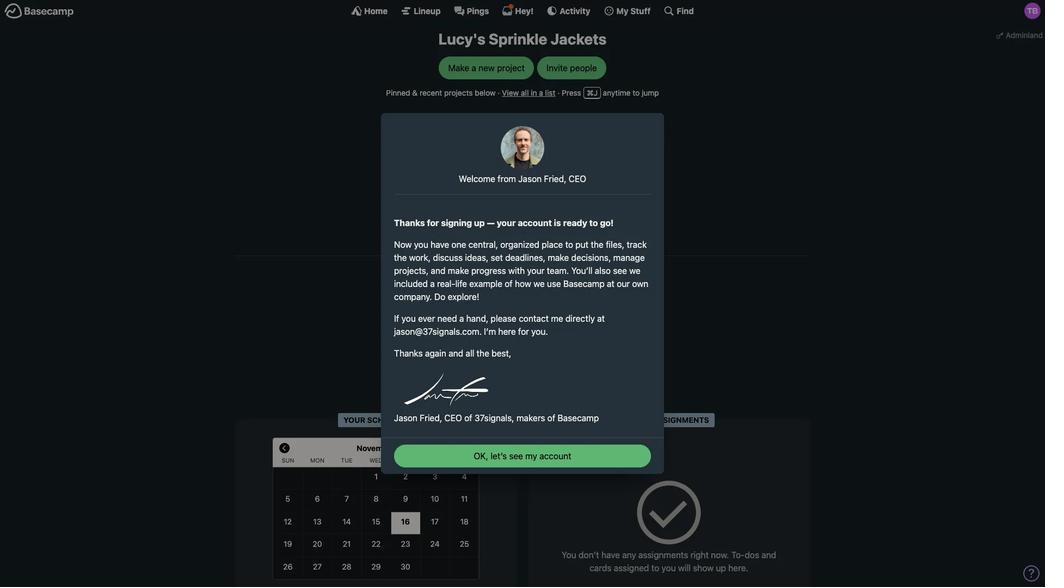 Task type: vqa. For each thing, say whether or not it's contained in the screenshot.
project
yes



Task type: locate. For each thing, give the bounding box(es) containing it.
to left go!
[[589, 218, 598, 228]]

2 thanks from the top
[[394, 349, 423, 359]]

0 vertical spatial at
[[607, 279, 615, 289]]

1 vertical spatial ceo
[[445, 414, 462, 424]]

see
[[613, 266, 627, 276], [509, 452, 523, 462]]

0 vertical spatial and
[[431, 266, 446, 276]]

and up real-
[[431, 266, 446, 276]]

1 horizontal spatial at
[[607, 279, 615, 289]]

home link
[[351, 5, 388, 16]]

here.
[[729, 564, 749, 574]]

1 horizontal spatial ·
[[558, 88, 560, 97]]

1 vertical spatial up
[[716, 564, 726, 574]]

show
[[693, 564, 714, 574]]

1 horizontal spatial have
[[601, 551, 620, 561]]

0 vertical spatial basecamp
[[563, 279, 605, 289]]

account right 'my' at bottom right
[[540, 452, 571, 462]]

0 vertical spatial up
[[474, 218, 485, 228]]

1 vertical spatial account
[[540, 452, 571, 462]]

1 your from the left
[[344, 416, 365, 425]]

at right directly
[[597, 314, 605, 324]]

of left 37signals, on the bottom
[[464, 414, 472, 424]]

we up the own
[[629, 266, 641, 276]]

and right to‑dos
[[762, 551, 776, 561]]

lucy's
[[439, 30, 486, 48]]

· left view
[[498, 88, 500, 97]]

how
[[515, 279, 531, 289]]

1 vertical spatial for
[[518, 327, 529, 337]]

0 vertical spatial we
[[629, 266, 641, 276]]

2 horizontal spatial the
[[591, 240, 604, 250]]

0 horizontal spatial fried,
[[420, 414, 442, 424]]

activity link
[[547, 5, 590, 16]]

adminland
[[1006, 30, 1043, 40]]

1 vertical spatial we
[[534, 279, 545, 289]]

ceo up ready on the right top of page
[[569, 174, 586, 184]]

your right '—'
[[497, 218, 516, 228]]

do
[[434, 292, 446, 302]]

explore!
[[448, 292, 479, 302]]

1 vertical spatial the
[[394, 253, 407, 263]]

project
[[497, 63, 525, 73]]

and
[[431, 266, 446, 276], [449, 349, 463, 359], [762, 551, 776, 561]]

cards
[[590, 564, 612, 574]]

jackets
[[551, 30, 607, 48]]

you for now
[[414, 240, 428, 250]]

all left in
[[521, 88, 529, 97]]

make a new project
[[448, 63, 525, 73]]

pinned
[[386, 88, 410, 97]]

main element
[[0, 0, 1045, 21]]

at inside the if you ever need a hand, please contact me directly at jason@37signals.com. i'm here for you.
[[597, 314, 605, 324]]

0 vertical spatial ceo
[[569, 174, 586, 184]]

you don't have any assignments right now. to‑dos and cards assigned to you will show up here.
[[562, 551, 776, 574]]

you
[[414, 240, 428, 250], [402, 314, 416, 324], [662, 564, 676, 574]]

1 horizontal spatial see
[[613, 266, 627, 276]]

0 horizontal spatial make
[[448, 266, 469, 276]]

my stuff
[[617, 6, 651, 16]]

jason up november
[[394, 414, 418, 424]]

at left our
[[607, 279, 615, 289]]

make
[[548, 253, 569, 263], [448, 266, 469, 276]]

1 thanks from the top
[[394, 218, 425, 228]]

example
[[469, 279, 502, 289]]

2 vertical spatial and
[[762, 551, 776, 561]]

a left real-
[[430, 279, 435, 289]]

0 vertical spatial have
[[431, 240, 449, 250]]

make up team.
[[548, 253, 569, 263]]

we left use
[[534, 279, 545, 289]]

1 horizontal spatial all
[[521, 88, 529, 97]]

directly
[[566, 314, 595, 324]]

sprinkle
[[489, 30, 547, 48]]

make up life
[[448, 266, 469, 276]]

you right if
[[402, 314, 416, 324]]

our
[[617, 279, 630, 289]]

lucy's sprinkle jackets
[[439, 30, 607, 48]]

recently visited
[[487, 251, 559, 260]]

ready
[[563, 218, 587, 228]]

a inside the if you ever need a hand, please contact me directly at jason@37signals.com. i'm here for you.
[[459, 314, 464, 324]]

0 horizontal spatial have
[[431, 240, 449, 250]]

welcome from jason fried, ceo
[[459, 174, 586, 184]]

discuss
[[433, 253, 463, 263]]

you inside the if you ever need a hand, please contact me directly at jason@37signals.com. i'm here for you.
[[402, 314, 416, 324]]

the up decisions,
[[591, 240, 604, 250]]

switch accounts image
[[4, 3, 74, 20]]

1 vertical spatial see
[[509, 452, 523, 462]]

0 vertical spatial see
[[613, 266, 627, 276]]

a right need at the bottom left
[[459, 314, 464, 324]]

the left the best,
[[477, 349, 489, 359]]

see inside button
[[509, 452, 523, 462]]

0 horizontal spatial at
[[597, 314, 605, 324]]

1 vertical spatial you
[[402, 314, 416, 324]]

have inside now you have one central, organized place to put the files, track the work, discuss ideas, set deadlines, make decisions, manage projects, and make progress with your team.
[[431, 240, 449, 250]]

your
[[497, 218, 516, 228], [527, 266, 545, 276]]

1 vertical spatial have
[[601, 551, 620, 561]]

your left assignments
[[629, 416, 651, 425]]

0 vertical spatial you
[[414, 240, 428, 250]]

account left is
[[518, 218, 552, 228]]

have up 'discuss'
[[431, 240, 449, 250]]

see inside you'll also see we included a real-life example of how we use basecamp at our own company.
[[613, 266, 627, 276]]

basecamp down the you'll
[[563, 279, 605, 289]]

have up cards in the right of the page
[[601, 551, 620, 561]]

0 horizontal spatial of
[[464, 414, 472, 424]]

signing
[[441, 218, 472, 228]]

put
[[576, 240, 589, 250]]

1 vertical spatial jason
[[394, 414, 418, 424]]

1 vertical spatial thanks
[[394, 349, 423, 359]]

1 vertical spatial at
[[597, 314, 605, 324]]

all left the best,
[[466, 349, 474, 359]]

you inside now you have one central, organized place to put the files, track the work, discuss ideas, set deadlines, make decisions, manage projects, and make progress with your team.
[[414, 240, 428, 250]]

jason right from
[[518, 174, 542, 184]]

0 vertical spatial make
[[548, 253, 569, 263]]

up left '—'
[[474, 218, 485, 228]]

1 horizontal spatial the
[[477, 349, 489, 359]]

you down assignments
[[662, 564, 676, 574]]

2 horizontal spatial and
[[762, 551, 776, 561]]

&
[[412, 88, 418, 97]]

to left put
[[565, 240, 573, 250]]

ever
[[418, 314, 435, 324]]

at
[[607, 279, 615, 289], [597, 314, 605, 324]]

1 · from the left
[[498, 88, 500, 97]]

press
[[562, 88, 581, 97]]

ceo left 37signals, on the bottom
[[445, 414, 462, 424]]

see for we
[[613, 266, 627, 276]]

of left how
[[505, 279, 513, 289]]

company.
[[394, 292, 432, 302]]

sun
[[282, 457, 294, 465]]

november
[[357, 444, 396, 453]]

0 vertical spatial your
[[497, 218, 516, 228]]

to
[[633, 88, 640, 97], [589, 218, 598, 228], [565, 240, 573, 250], [652, 564, 659, 574]]

1 horizontal spatial we
[[629, 266, 641, 276]]

and right again at the left bottom
[[449, 349, 463, 359]]

make
[[448, 63, 469, 73]]

2 your from the left
[[629, 416, 651, 425]]

1 horizontal spatial make
[[548, 253, 569, 263]]

thanks for signing up — your account is ready to go!
[[394, 218, 614, 228]]

1 horizontal spatial fried,
[[544, 174, 566, 184]]

1 horizontal spatial up
[[716, 564, 726, 574]]

0 horizontal spatial see
[[509, 452, 523, 462]]

1 vertical spatial your
[[527, 266, 545, 276]]

0 vertical spatial fried,
[[544, 174, 566, 184]]

we
[[629, 266, 641, 276], [534, 279, 545, 289]]

0 horizontal spatial we
[[534, 279, 545, 289]]

1 horizontal spatial your
[[629, 416, 651, 425]]

view
[[502, 88, 519, 97]]

1 horizontal spatial your
[[527, 266, 545, 276]]

fried, up is
[[544, 174, 566, 184]]

1 horizontal spatial for
[[518, 327, 529, 337]]

ceo
[[569, 174, 586, 184], [445, 414, 462, 424]]

home
[[364, 6, 388, 16]]

have inside you don't have any assignments right now. to‑dos and cards assigned to you will show up here.
[[601, 551, 620, 561]]

2 vertical spatial you
[[662, 564, 676, 574]]

0 horizontal spatial ·
[[498, 88, 500, 97]]

2 · from the left
[[558, 88, 560, 97]]

at inside you'll also see we included a real-life example of how we use basecamp at our own company.
[[607, 279, 615, 289]]

go!
[[600, 218, 614, 228]]

0 vertical spatial thanks
[[394, 218, 425, 228]]

to down assignments
[[652, 564, 659, 574]]

the
[[591, 240, 604, 250], [394, 253, 407, 263], [477, 349, 489, 359]]

lineup
[[414, 6, 441, 16]]

makers
[[517, 414, 545, 424]]

of right the makers
[[548, 414, 555, 424]]

0 vertical spatial for
[[427, 218, 439, 228]]

best,
[[492, 349, 511, 359]]

view all in a list link
[[502, 88, 556, 97]]

0 horizontal spatial ceo
[[445, 414, 462, 424]]

see left 'my' at bottom right
[[509, 452, 523, 462]]

· right list
[[558, 88, 560, 97]]

for left you.
[[518, 327, 529, 337]]

1 vertical spatial make
[[448, 266, 469, 276]]

0 horizontal spatial and
[[431, 266, 446, 276]]

fri
[[431, 457, 439, 465]]

see up our
[[613, 266, 627, 276]]

fried, up fri
[[420, 414, 442, 424]]

1 vertical spatial all
[[466, 349, 474, 359]]

for left signing
[[427, 218, 439, 228]]

0 horizontal spatial your
[[344, 416, 365, 425]]

thu
[[399, 457, 412, 465]]

up inside you don't have any assignments right now. to‑dos and cards assigned to you will show up here.
[[716, 564, 726, 574]]

up down now.
[[716, 564, 726, 574]]

now you have one central, organized place to put the files, track the work, discuss ideas, set deadlines, make decisions, manage projects, and make progress with your team.
[[394, 240, 647, 276]]

your down deadlines,
[[527, 266, 545, 276]]

0 horizontal spatial the
[[394, 253, 407, 263]]

jason
[[518, 174, 542, 184], [394, 414, 418, 424]]

basecamp right the makers
[[558, 414, 599, 424]]

pinned & recent projects below · view all in a list
[[386, 88, 556, 97]]

1 horizontal spatial of
[[505, 279, 513, 289]]

now.
[[711, 551, 729, 561]]

ok,
[[474, 452, 488, 462]]

0 vertical spatial jason
[[518, 174, 542, 184]]

to inside you don't have any assignments right now. to‑dos and cards assigned to you will show up here.
[[652, 564, 659, 574]]

the down now
[[394, 253, 407, 263]]

1 horizontal spatial and
[[449, 349, 463, 359]]

projects,
[[394, 266, 429, 276]]

you up work, in the top left of the page
[[414, 240, 428, 250]]

2 vertical spatial the
[[477, 349, 489, 359]]

· press
[[558, 88, 581, 97]]

hey!
[[515, 6, 534, 16]]

1 vertical spatial fried,
[[420, 414, 442, 424]]

0 vertical spatial the
[[591, 240, 604, 250]]

thanks left again at the left bottom
[[394, 349, 423, 359]]

own
[[632, 279, 649, 289]]

thanks up now
[[394, 218, 425, 228]]

0 horizontal spatial your
[[497, 218, 516, 228]]

account
[[518, 218, 552, 228], [540, 452, 571, 462]]

your left the schedule
[[344, 416, 365, 425]]



Task type: describe. For each thing, give the bounding box(es) containing it.
life
[[456, 279, 467, 289]]

need
[[437, 314, 457, 324]]

wed
[[369, 457, 383, 465]]

jason@37signals.com.
[[394, 327, 482, 337]]

you for if
[[402, 314, 416, 324]]

stuff
[[631, 6, 651, 16]]

1 vertical spatial and
[[449, 349, 463, 359]]

in
[[531, 88, 537, 97]]

⌘
[[587, 88, 594, 97]]

again
[[425, 349, 446, 359]]

visited
[[528, 251, 559, 260]]

my stuff button
[[604, 5, 651, 16]]

place
[[542, 240, 563, 250]]

0 horizontal spatial for
[[427, 218, 439, 228]]

recent
[[420, 88, 442, 97]]

find
[[677, 6, 694, 16]]

and inside you don't have any assignments right now. to‑dos and cards assigned to you will show up here.
[[762, 551, 776, 561]]

people
[[570, 63, 597, 73]]

2 horizontal spatial of
[[548, 414, 555, 424]]

progress
[[471, 266, 506, 276]]

if
[[394, 314, 399, 324]]

0 horizontal spatial up
[[474, 218, 485, 228]]

to‑dos
[[731, 551, 759, 561]]

ok, let's see my account
[[474, 452, 571, 462]]

please
[[491, 314, 517, 324]]

assigned
[[614, 564, 649, 574]]

do explore!
[[432, 292, 479, 302]]

lineup link
[[401, 5, 441, 16]]

is
[[554, 218, 561, 228]]

thanks again and all the best,
[[394, 349, 511, 359]]

projects
[[444, 88, 473, 97]]

activity
[[560, 6, 590, 16]]

track
[[627, 240, 647, 250]]

ok, let's see my account button
[[394, 445, 651, 468]]

find button
[[664, 5, 694, 16]]

your for your assignments
[[629, 416, 651, 425]]

0 vertical spatial account
[[518, 218, 552, 228]]

1 horizontal spatial jason
[[518, 174, 542, 184]]

a left 'new'
[[472, 63, 476, 73]]

included
[[394, 279, 428, 289]]

your for your schedule
[[344, 416, 365, 425]]

invite
[[547, 63, 568, 73]]

make a new project link
[[439, 56, 534, 79]]

list
[[545, 88, 556, 97]]

files,
[[606, 240, 625, 250]]

—
[[487, 218, 495, 228]]

have for you
[[431, 240, 449, 250]]

tue
[[341, 457, 353, 465]]

jump
[[642, 88, 659, 97]]

manage
[[613, 253, 645, 263]]

jason fried, ceo of 37signals, makers of basecamp
[[394, 414, 599, 424]]

if you ever need a hand, please contact me directly at jason@37signals.com. i'm here for you.
[[394, 314, 605, 337]]

you'll also see we included a real-life example of how we use basecamp at our own company.
[[394, 266, 649, 302]]

ideas,
[[465, 253, 489, 263]]

you'll
[[571, 266, 593, 276]]

one
[[452, 240, 466, 250]]

welcome
[[459, 174, 495, 184]]

also
[[595, 266, 611, 276]]

use
[[547, 279, 561, 289]]

pings
[[467, 6, 489, 16]]

real-
[[437, 279, 456, 289]]

your inside now you have one central, organized place to put the files, track the work, discuss ideas, set deadlines, make decisions, manage projects, and make progress with your team.
[[527, 266, 545, 276]]

you inside you don't have any assignments right now. to‑dos and cards assigned to you will show up here.
[[662, 564, 676, 574]]

from
[[498, 174, 516, 184]]

set
[[491, 253, 503, 263]]

my
[[617, 6, 629, 16]]

account inside button
[[540, 452, 571, 462]]

thanks for thanks for signing up — your account is ready to go!
[[394, 218, 425, 228]]

thanks for thanks again and all the best,
[[394, 349, 423, 359]]

and inside now you have one central, organized place to put the files, track the work, discuss ideas, set deadlines, make decisions, manage projects, and make progress with your team.
[[431, 266, 446, 276]]

0 vertical spatial all
[[521, 88, 529, 97]]

central,
[[469, 240, 498, 250]]

pings button
[[454, 5, 489, 16]]

to left jump
[[633, 88, 640, 97]]

assignments
[[639, 551, 688, 561]]

right
[[691, 551, 709, 561]]

of inside you'll also see we included a real-life example of how we use basecamp at our own company.
[[505, 279, 513, 289]]

a right in
[[539, 88, 543, 97]]

organized
[[500, 240, 540, 250]]

hey! button
[[502, 5, 534, 16]]

invite people
[[547, 63, 597, 73]]

with
[[508, 266, 525, 276]]

i'm
[[484, 327, 496, 337]]

me
[[551, 314, 563, 324]]

basecamp inside you'll also see we included a real-life example of how we use basecamp at our own company.
[[563, 279, 605, 289]]

schedule
[[367, 416, 409, 425]]

have for don't
[[601, 551, 620, 561]]

let's
[[491, 452, 507, 462]]

0 horizontal spatial all
[[466, 349, 474, 359]]

see for my
[[509, 452, 523, 462]]

a inside you'll also see we included a real-life example of how we use basecamp at our own company.
[[430, 279, 435, 289]]

tyler black image
[[1025, 3, 1041, 19]]

invite people link
[[537, 56, 606, 79]]

deadlines,
[[505, 253, 546, 263]]

to inside now you have one central, organized place to put the files, track the work, discuss ideas, set deadlines, make decisions, manage projects, and make progress with your team.
[[565, 240, 573, 250]]

hand,
[[466, 314, 488, 324]]

1 vertical spatial basecamp
[[558, 414, 599, 424]]

don't
[[579, 551, 599, 561]]

⌘ j anytime to jump
[[587, 88, 659, 97]]

sample
[[432, 285, 461, 294]]

team.
[[547, 266, 569, 276]]

for inside the if you ever need a hand, please contact me directly at jason@37signals.com. i'm here for you.
[[518, 327, 529, 337]]

my
[[525, 452, 537, 462]]

1 horizontal spatial ceo
[[569, 174, 586, 184]]

0 horizontal spatial jason
[[394, 414, 418, 424]]



